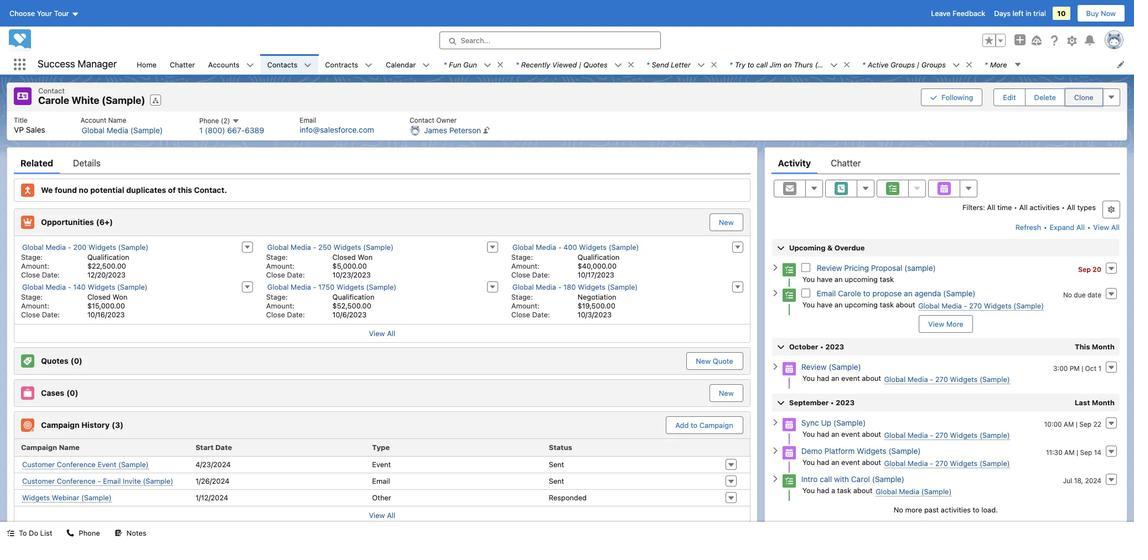 Task type: locate. For each thing, give the bounding box(es) containing it.
1 task image from the top
[[783, 263, 796, 277]]

0 vertical spatial new
[[719, 218, 734, 227]]

stage: inside global media - 180 widgets (sample) element
[[512, 293, 533, 302]]

1 upcoming from the top
[[845, 275, 878, 284]]

qualification amount: down 1750
[[266, 293, 375, 310]]

• up sync up (sample)
[[831, 398, 834, 407]]

details link
[[73, 152, 101, 174]]

amount: inside global media - 400 widgets (sample) element
[[512, 262, 540, 271]]

270 for review (sample)
[[936, 375, 948, 384]]

send
[[652, 60, 669, 69]]

you right task icon
[[803, 300, 815, 309]]

- inside the global media - 200 widgets (sample) link
[[68, 243, 71, 252]]

a
[[832, 486, 836, 495]]

1 horizontal spatial qualification amount:
[[266, 293, 375, 310]]

1 horizontal spatial won
[[358, 253, 373, 262]]

10/23/2023
[[333, 271, 371, 279]]

2 vertical spatial you had an event about global media - 270 widgets (sample)
[[803, 458, 1010, 468]]

closed inside global media - 250 widgets (sample) element
[[333, 253, 356, 262]]

2023 up review (sample) link
[[826, 343, 845, 351]]

1 vertical spatial closed
[[87, 293, 111, 302]]

date: down global media - 180 widgets (sample) link
[[532, 310, 550, 319]]

sep left 22
[[1080, 421, 1092, 429]]

more down you have an upcoming task about global media - 270 widgets (sample)
[[947, 320, 964, 329]]

phone inside dropdown button
[[199, 117, 219, 125]]

1 vertical spatial list
[[7, 112, 1127, 140]]

an down you have an upcoming task
[[835, 300, 843, 309]]

1 vertical spatial 2023
[[836, 398, 855, 407]]

status
[[549, 444, 572, 452]]

5 you from the top
[[803, 458, 815, 467]]

name inside campaign history element
[[59, 444, 80, 452]]

6 you from the top
[[803, 486, 815, 495]]

date
[[215, 444, 232, 452]]

close inside $19,500.00 close date:
[[512, 310, 530, 319]]

month right this
[[1092, 343, 1115, 351]]

task image left intro
[[783, 475, 796, 488]]

qualification inside global media - 200 widgets (sample) element
[[87, 253, 129, 262]]

0 horizontal spatial name
[[59, 444, 80, 452]]

1 vertical spatial view all link
[[14, 324, 750, 343]]

amount: down global media - 250 widgets (sample) link
[[266, 262, 295, 271]]

had for review
[[817, 374, 830, 383]]

phone (2)
[[199, 117, 232, 125]]

2 vertical spatial event
[[842, 458, 860, 467]]

to right add
[[691, 421, 698, 430]]

10/3/2023
[[578, 310, 612, 319]]

1 vertical spatial carole
[[838, 289, 862, 298]]

october
[[790, 343, 819, 351]]

0 vertical spatial conference
[[57, 460, 96, 469]]

1 right oct
[[1099, 365, 1102, 373]]

you down intro
[[803, 486, 815, 495]]

amount: inside the negotiation amount:
[[512, 302, 540, 310]]

0 vertical spatial you had an event about global media - 270 widgets (sample)
[[803, 374, 1010, 384]]

global media - 180 widgets (sample) element
[[505, 280, 750, 320]]

0 vertical spatial chatter link
[[163, 54, 202, 75]]

conference down customer conference event (sample) link
[[57, 477, 96, 486]]

$19,500.00 close date:
[[512, 302, 616, 319]]

event for up
[[842, 430, 860, 439]]

0 vertical spatial new button
[[710, 213, 744, 231]]

1 vertical spatial call
[[820, 475, 832, 484]]

1 horizontal spatial name
[[108, 116, 126, 124]]

1 horizontal spatial call
[[820, 475, 832, 484]]

delete
[[1035, 93, 1057, 102]]

name inside account name global media (sample)
[[108, 116, 126, 124]]

list containing home
[[130, 54, 1135, 75]]

task down propose
[[880, 300, 894, 309]]

task inside you had a task about global media (sample)
[[838, 486, 852, 495]]

global media - 270 widgets (sample) link for demo platform widgets (sample)
[[885, 459, 1010, 469]]

2 conference from the top
[[57, 477, 96, 486]]

campaign name element
[[14, 439, 191, 457]]

new button for opportunities (6+)
[[710, 213, 744, 231]]

180
[[564, 283, 576, 292]]

0 horizontal spatial global media (sample) link
[[82, 125, 163, 135]]

chatter link for activity link
[[831, 152, 861, 174]]

date: inside $52,500.00 close date:
[[287, 310, 305, 319]]

1 vertical spatial closed won amount:
[[21, 293, 128, 310]]

0 vertical spatial list
[[130, 54, 1135, 75]]

have for you have an upcoming task
[[817, 275, 833, 284]]

global media - 250 widgets (sample) element
[[260, 241, 505, 280]]

history
[[81, 421, 110, 430]]

close for $5,000.00 close date:
[[266, 271, 285, 279]]

0 horizontal spatial tab list
[[14, 152, 751, 174]]

view
[[1094, 223, 1110, 232], [929, 320, 945, 329], [369, 329, 385, 338], [369, 511, 385, 520]]

date: up global media - 1750 widgets (sample) on the left of the page
[[287, 271, 305, 279]]

vp
[[14, 125, 24, 134]]

contracts list item
[[319, 54, 379, 75]]

new for (0)
[[719, 389, 734, 398]]

1 had from the top
[[817, 374, 830, 383]]

1 list item from the left
[[437, 54, 509, 75]]

chatter
[[170, 60, 195, 69], [831, 158, 861, 168]]

1 vertical spatial have
[[817, 300, 833, 309]]

contact for contact owner
[[410, 116, 435, 124]]

media inside global media - 1750 widgets (sample) link
[[291, 283, 311, 292]]

2 * from the left
[[516, 60, 519, 69]]

quotes (0)
[[41, 356, 82, 366]]

close inside $5,000.00 close date:
[[266, 271, 285, 279]]

negotiation
[[578, 293, 617, 302]]

global inside account name global media (sample)
[[82, 125, 105, 135]]

task image
[[783, 263, 796, 277], [783, 475, 796, 488]]

all right 'expand'
[[1077, 223, 1085, 232]]

groups up following button
[[922, 60, 946, 69]]

tab list for no more past activities to load. status
[[772, 152, 1121, 174]]

* fun gun
[[444, 60, 477, 69]]

list for "home" link at left top
[[7, 112, 1127, 140]]

*
[[444, 60, 447, 69], [516, 60, 519, 69], [647, 60, 650, 69], [730, 60, 733, 69], [863, 60, 866, 69], [985, 60, 988, 69]]

2 vertical spatial sep
[[1081, 449, 1093, 457]]

2 month from the top
[[1092, 398, 1115, 407]]

2 event from the top
[[842, 430, 860, 439]]

qualification amount: inside global media - 200 widgets (sample) element
[[21, 253, 129, 271]]

letter
[[671, 60, 691, 69]]

chatter link right the home
[[163, 54, 202, 75]]

0 vertical spatial event image
[[783, 418, 796, 432]]

an for 3:00 pm | oct 1
[[832, 374, 840, 383]]

1 vertical spatial view all
[[369, 511, 396, 520]]

status element
[[545, 439, 721, 457]]

1 vertical spatial (0)
[[67, 389, 78, 398]]

customer up webinar on the left bottom of page
[[22, 477, 55, 486]]

3 event from the top
[[842, 458, 860, 467]]

0 horizontal spatial groups
[[891, 60, 915, 69]]

you inside you had a task about global media (sample)
[[803, 486, 815, 495]]

closed won amount: down 140
[[21, 293, 128, 310]]

task image
[[783, 289, 796, 302]]

refresh • expand all • view all
[[1016, 223, 1120, 232]]

| for sync up (sample)
[[1076, 421, 1078, 429]]

qualification inside global media - 1750 widgets (sample) element
[[333, 293, 375, 302]]

sent for email
[[549, 477, 564, 486]]

quotes inside list
[[584, 60, 608, 69]]

text default image inside phone (2) dropdown button
[[232, 118, 240, 125]]

2 view all from the top
[[369, 511, 396, 520]]

6 * from the left
[[985, 60, 988, 69]]

0 vertical spatial month
[[1092, 343, 1115, 351]]

tab list
[[14, 152, 751, 174], [772, 152, 1121, 174]]

1 horizontal spatial no
[[1064, 291, 1073, 299]]

customer inside customer conference event (sample) link
[[22, 460, 55, 469]]

2 tab list from the left
[[772, 152, 1121, 174]]

0 horizontal spatial qualification amount:
[[21, 253, 129, 271]]

no more past activities to load. status
[[772, 506, 1121, 515]]

active
[[868, 60, 889, 69]]

customer conference event (sample)
[[22, 460, 149, 469]]

in
[[1026, 9, 1032, 18]]

task down proposal
[[880, 275, 894, 284]]

1 groups from the left
[[891, 60, 915, 69]]

2 upcoming from the top
[[845, 300, 878, 309]]

won inside global media - 250 widgets (sample) element
[[358, 253, 373, 262]]

date: inside $40,000.00 close date:
[[532, 271, 550, 279]]

0 vertical spatial more
[[991, 60, 1008, 69]]

event up demo platform widgets (sample)
[[842, 430, 860, 439]]

campaign inside button
[[700, 421, 734, 430]]

campaign up action element
[[700, 421, 734, 430]]

- inside global media - 180 widgets (sample) link
[[558, 283, 562, 292]]

name right the account
[[108, 116, 126, 124]]

0 vertical spatial closed
[[333, 253, 356, 262]]

(0) for cases (0)
[[67, 389, 78, 398]]

email carole to propose an agenda (sample)
[[817, 289, 976, 298]]

1 horizontal spatial chatter
[[831, 158, 861, 168]]

text default image
[[497, 61, 504, 69], [246, 61, 254, 69], [831, 61, 838, 69], [772, 447, 780, 455], [7, 530, 14, 538], [67, 530, 74, 538], [114, 530, 122, 538]]

you inside you have an upcoming task about global media - 270 widgets (sample)
[[803, 300, 815, 309]]

closed down the global media - 140 widgets (sample) link
[[87, 293, 111, 302]]

0 horizontal spatial quotes
[[41, 356, 68, 366]]

quotes right quotes icon
[[41, 356, 68, 366]]

add
[[676, 421, 689, 430]]

event
[[842, 374, 860, 383], [842, 430, 860, 439], [842, 458, 860, 467]]

qualification up 10/6/2023 on the left
[[333, 293, 375, 302]]

| left 22
[[1076, 421, 1078, 429]]

0 horizontal spatial chatter link
[[163, 54, 202, 75]]

global media - 270 widgets (sample) link
[[919, 302, 1044, 311], [885, 375, 1010, 385], [885, 431, 1010, 441], [885, 459, 1010, 469]]

1 vertical spatial won
[[113, 293, 128, 302]]

2 horizontal spatial qualification
[[578, 253, 620, 262]]

contact for contact
[[38, 86, 65, 95]]

an down "overdue"
[[835, 275, 843, 284]]

won for $15,000.00
[[113, 293, 128, 302]]

about inside you have an upcoming task about global media - 270 widgets (sample)
[[896, 300, 916, 309]]

0 vertical spatial review
[[817, 263, 843, 273]]

1 vertical spatial you had an event about global media - 270 widgets (sample)
[[803, 430, 1010, 440]]

customer for customer conference event (sample)
[[22, 460, 55, 469]]

amount: for global media - 1750 widgets (sample)
[[266, 302, 295, 310]]

2 event image from the top
[[783, 447, 796, 460]]

customer
[[22, 460, 55, 469], [22, 477, 55, 486]]

10/17/2023
[[578, 271, 615, 279]]

media inside the global media - 140 widgets (sample) link
[[46, 283, 66, 292]]

task image up task icon
[[783, 263, 796, 277]]

0 horizontal spatial closed
[[87, 293, 111, 302]]

list
[[130, 54, 1135, 75], [7, 112, 1127, 140]]

an inside you have an upcoming task about global media - 270 widgets (sample)
[[835, 300, 843, 309]]

have for you have an upcoming task about global media - 270 widgets (sample)
[[817, 300, 833, 309]]

closed inside global media - 140 widgets (sample) element
[[87, 293, 111, 302]]

date: for $15,000.00 close date:
[[42, 310, 60, 319]]

1 vertical spatial sep
[[1080, 421, 1092, 429]]

to right try
[[748, 60, 755, 69]]

1 event image from the top
[[783, 418, 796, 432]]

1 have from the top
[[817, 275, 833, 284]]

2 had from the top
[[817, 430, 830, 439]]

2 task image from the top
[[783, 475, 796, 488]]

0 vertical spatial event
[[842, 374, 860, 383]]

0 vertical spatial chatter
[[170, 60, 195, 69]]

0 vertical spatial task
[[880, 275, 894, 284]]

more inside button
[[947, 320, 964, 329]]

1/26/2024
[[196, 477, 230, 486]]

* for * fun gun
[[444, 60, 447, 69]]

agenda
[[915, 289, 942, 298]]

buy now
[[1087, 9, 1116, 18]]

date: for $19,500.00 close date:
[[532, 310, 550, 319]]

3 had from the top
[[817, 458, 830, 467]]

1 vertical spatial global media (sample) link
[[876, 488, 952, 497]]

event down review (sample)
[[842, 374, 860, 383]]

| left "14"
[[1077, 449, 1079, 457]]

task inside you have an upcoming task about global media - 270 widgets (sample)
[[880, 300, 894, 309]]

1 horizontal spatial qualification
[[333, 293, 375, 302]]

2 horizontal spatial qualification amount:
[[512, 253, 620, 271]]

date: inside $22,500.00 close date:
[[42, 271, 60, 279]]

2023 up sync up (sample)
[[836, 398, 855, 407]]

3 * from the left
[[647, 60, 650, 69]]

text default image left notes
[[114, 530, 122, 538]]

stage: inside global media - 250 widgets (sample) element
[[266, 253, 288, 262]]

am for demo platform widgets (sample)
[[1065, 449, 1075, 457]]

an for no due date
[[835, 300, 843, 309]]

had down up
[[817, 430, 830, 439]]

1/12/2024
[[196, 494, 228, 503]]

stage: inside global media - 200 widgets (sample) element
[[21, 253, 43, 262]]

text default image left to
[[7, 530, 14, 538]]

had for sync
[[817, 430, 830, 439]]

have down upcoming & overdue
[[817, 275, 833, 284]]

1 vertical spatial name
[[59, 444, 80, 452]]

sep left "14"
[[1081, 449, 1093, 457]]

campaign up campaign name
[[41, 421, 80, 430]]

1 new button from the top
[[710, 213, 744, 231]]

amount: up the negotiation amount:
[[512, 262, 540, 271]]

5 * from the left
[[863, 60, 866, 69]]

1 vertical spatial new
[[696, 357, 711, 366]]

month for this month
[[1092, 343, 1115, 351]]

widgets inside campaign history element
[[22, 494, 50, 503]]

global media (sample) link down the account
[[82, 125, 163, 135]]

won
[[358, 253, 373, 262], [113, 293, 128, 302]]

date: for $5,000.00 close date:
[[287, 271, 305, 279]]

you down demo
[[803, 458, 815, 467]]

0 vertical spatial global media (sample) link
[[82, 125, 163, 135]]

event for platform
[[842, 458, 860, 467]]

task right a
[[838, 486, 852, 495]]

* send letter
[[647, 60, 691, 69]]

1 vertical spatial no
[[894, 506, 904, 515]]

2 customer from the top
[[22, 477, 55, 486]]

upcoming for you have an upcoming task about global media - 270 widgets (sample)
[[845, 300, 878, 309]]

accounts list item
[[202, 54, 261, 75]]

stage: down global media - 400 widgets (sample) link
[[512, 253, 533, 262]]

2 have from the top
[[817, 300, 833, 309]]

list containing vp sales
[[7, 112, 1127, 140]]

task for you have an upcoming task about global media - 270 widgets (sample)
[[880, 300, 894, 309]]

list item
[[437, 54, 509, 75], [509, 54, 640, 75], [640, 54, 723, 75], [723, 54, 856, 75], [856, 54, 978, 75]]

you down sync
[[803, 430, 815, 439]]

view down global media - 1750 widgets (sample) element
[[369, 329, 385, 338]]

1 month from the top
[[1092, 343, 1115, 351]]

won inside global media - 140 widgets (sample) element
[[113, 293, 128, 302]]

phone for phone (2)
[[199, 117, 219, 125]]

sep for sync up (sample)
[[1080, 421, 1092, 429]]

1 * from the left
[[444, 60, 447, 69]]

stage: for global media - 140 widgets (sample)
[[21, 293, 43, 302]]

1 vertical spatial event image
[[783, 447, 796, 460]]

1 vertical spatial contact
[[410, 116, 435, 124]]

stage: inside global media - 400 widgets (sample) element
[[512, 253, 533, 262]]

amount: inside global media - 1750 widgets (sample) element
[[266, 302, 295, 310]]

date: up the negotiation amount:
[[532, 271, 550, 279]]

0 horizontal spatial phone
[[79, 529, 100, 538]]

upcoming inside you have an upcoming task about global media - 270 widgets (sample)
[[845, 300, 878, 309]]

2 vertical spatial new
[[719, 389, 734, 398]]

text default image right list
[[67, 530, 74, 538]]

0 horizontal spatial contact
[[38, 86, 65, 95]]

close inside $22,500.00 close date:
[[21, 271, 40, 279]]

* for * more
[[985, 60, 988, 69]]

quote
[[713, 357, 734, 366]]

sent for event
[[549, 461, 564, 470]]

close inside $15,000.00 close date:
[[21, 310, 40, 319]]

intro
[[802, 475, 818, 484]]

1 event from the top
[[842, 374, 860, 383]]

account
[[81, 116, 106, 124]]

0 vertical spatial closed won amount:
[[266, 253, 373, 271]]

won up 10/16/2023
[[113, 293, 128, 302]]

home
[[137, 60, 157, 69]]

all down the other
[[387, 511, 396, 520]]

qualification up 12/20/2023
[[87, 253, 129, 262]]

activities up refresh
[[1030, 203, 1060, 212]]

event down type in the left of the page
[[372, 461, 391, 470]]

3 you had an event about global media - 270 widgets (sample) from the top
[[803, 458, 1010, 468]]

1 vertical spatial conference
[[57, 477, 96, 486]]

close for $19,500.00 close date:
[[512, 310, 530, 319]]

- inside you have an upcoming task about global media - 270 widgets (sample)
[[964, 302, 968, 310]]

media inside account name global media (sample)
[[107, 125, 128, 135]]

you have an upcoming task about global media - 270 widgets (sample)
[[803, 300, 1044, 310]]

new button
[[710, 213, 744, 231], [710, 385, 744, 402]]

carole white (sample)
[[38, 95, 145, 106]]

review
[[817, 263, 843, 273], [802, 362, 827, 372]]

phone (2) button
[[199, 117, 240, 125]]

success manager
[[38, 58, 117, 70]]

event image for sync
[[783, 418, 796, 432]]

0 horizontal spatial no
[[894, 506, 904, 515]]

0 horizontal spatial chatter
[[170, 60, 195, 69]]

2 new button from the top
[[710, 385, 744, 402]]

1 vertical spatial more
[[947, 320, 964, 329]]

date: inside $15,000.00 close date:
[[42, 310, 60, 319]]

1 horizontal spatial more
[[991, 60, 1008, 69]]

|
[[579, 60, 582, 69], [917, 60, 920, 69], [1082, 365, 1084, 373], [1076, 421, 1078, 429], [1077, 449, 1079, 457]]

1 horizontal spatial tab list
[[772, 152, 1121, 174]]

(0) right the cases
[[67, 389, 78, 398]]

groups right active
[[891, 60, 915, 69]]

10:00
[[1045, 421, 1062, 429]]

group
[[983, 34, 1006, 47]]

stage: for global media - 200 widgets (sample)
[[21, 253, 43, 262]]

sent up responded
[[549, 477, 564, 486]]

activities right past in the right of the page
[[941, 506, 971, 515]]

james
[[424, 125, 447, 135]]

1 horizontal spatial carole
[[838, 289, 862, 298]]

event down demo platform widgets (sample)
[[842, 458, 860, 467]]

date:
[[42, 271, 60, 279], [287, 271, 305, 279], [532, 271, 550, 279], [42, 310, 60, 319], [287, 310, 305, 319], [532, 310, 550, 319]]

close for $22,500.00 close date:
[[21, 271, 40, 279]]

amount: inside global media - 250 widgets (sample) element
[[266, 262, 295, 271]]

closed won amount: inside global media - 140 widgets (sample) element
[[21, 293, 128, 310]]

media inside global media - 250 widgets (sample) link
[[291, 243, 311, 252]]

view all down global media - 1750 widgets (sample) element
[[369, 329, 396, 338]]

global media - 270 widgets (sample) link for review (sample)
[[885, 375, 1010, 385]]

2023 for september  •  2023
[[836, 398, 855, 407]]

0 vertical spatial am
[[1064, 421, 1075, 429]]

text default image
[[627, 61, 635, 69], [710, 61, 718, 69], [843, 61, 851, 69], [966, 61, 973, 69], [1014, 61, 1022, 69], [304, 61, 312, 69], [365, 61, 373, 69], [423, 61, 430, 69], [484, 61, 492, 69], [615, 61, 622, 69], [698, 61, 705, 69], [953, 61, 961, 69], [232, 118, 240, 125], [772, 264, 780, 272], [772, 290, 780, 297], [772, 363, 780, 371], [772, 419, 780, 427], [772, 476, 780, 483]]

1 horizontal spatial phone
[[199, 117, 219, 125]]

0 horizontal spatial closed won amount:
[[21, 293, 128, 310]]

sep
[[1079, 266, 1091, 274], [1080, 421, 1092, 429], [1081, 449, 1093, 457]]

12/20/2023
[[87, 271, 126, 279]]

closed down global media - 250 widgets (sample) link
[[333, 253, 356, 262]]

task for you have an upcoming task
[[880, 275, 894, 284]]

1 sent from the top
[[549, 461, 564, 470]]

0 horizontal spatial qualification
[[87, 253, 129, 262]]

date: inside $5,000.00 close date:
[[287, 271, 305, 279]]

close for $40,000.00 close date:
[[512, 271, 530, 279]]

event for (sample)
[[842, 374, 860, 383]]

media inside global media - 180 widgets (sample) link
[[536, 283, 556, 292]]

text default image inside contracts list item
[[365, 61, 373, 69]]

amount: inside global media - 200 widgets (sample) element
[[21, 262, 49, 271]]

contracts link
[[319, 54, 365, 75]]

close for $52,500.00 close date:
[[266, 310, 285, 319]]

call left jim
[[757, 60, 768, 69]]

1 horizontal spatial event
[[372, 461, 391, 470]]

1 tab list from the left
[[14, 152, 751, 174]]

email for email info@salesforce.com
[[300, 116, 316, 124]]

0 vertical spatial won
[[358, 253, 373, 262]]

global media - 400 widgets (sample) element
[[505, 241, 750, 280]]

related
[[20, 158, 53, 168]]

contact inside list
[[410, 116, 435, 124]]

groups
[[891, 60, 915, 69], [922, 60, 946, 69]]

1 you from the top
[[803, 275, 815, 284]]

an for 10:00 am | sep 22
[[832, 430, 840, 439]]

start date element
[[191, 439, 368, 457]]

0 horizontal spatial call
[[757, 60, 768, 69]]

an down review (sample) link
[[832, 374, 840, 383]]

new button for cases (0)
[[710, 385, 744, 402]]

1 vertical spatial quotes
[[41, 356, 68, 366]]

activities
[[1030, 203, 1060, 212], [941, 506, 971, 515]]

1 customer from the top
[[22, 460, 55, 469]]

past
[[925, 506, 939, 515]]

0 horizontal spatial won
[[113, 293, 128, 302]]

closed won amount: inside global media - 250 widgets (sample) element
[[266, 253, 373, 271]]

amount: down $22,500.00 close date:
[[21, 302, 49, 310]]

0 vertical spatial carole
[[38, 95, 69, 106]]

2 you had an event about global media - 270 widgets (sample) from the top
[[803, 430, 1010, 440]]

event image
[[783, 418, 796, 432], [783, 447, 796, 460]]

1 vertical spatial task
[[880, 300, 894, 309]]

2 vertical spatial view all link
[[14, 506, 750, 525]]

global media (sample) link up more
[[876, 488, 952, 497]]

quotes right viewed
[[584, 60, 608, 69]]

qualification amount: inside global media - 400 widgets (sample) element
[[512, 253, 620, 271]]

view inside campaign history element
[[369, 511, 385, 520]]

choose
[[9, 9, 35, 18]]

to
[[19, 529, 27, 538]]

global media - 180 widgets (sample)
[[513, 283, 638, 292]]

customer for customer conference - email invite (sample)
[[22, 477, 55, 486]]

phone inside button
[[79, 529, 100, 538]]

event image left sync
[[783, 418, 796, 432]]

text default image inside contacts list item
[[304, 61, 312, 69]]

qualification for $40,000.00 close date:
[[578, 253, 620, 262]]

0 vertical spatial quotes
[[584, 60, 608, 69]]

name up customer conference event (sample)
[[59, 444, 80, 452]]

10:00 am | sep 22
[[1045, 421, 1102, 429]]

gun
[[464, 60, 477, 69]]

propose
[[873, 289, 902, 298]]

an up you have an upcoming task about global media - 270 widgets (sample)
[[904, 289, 913, 298]]

stage: inside global media - 140 widgets (sample) element
[[21, 293, 43, 302]]

email
[[300, 116, 316, 124], [817, 289, 836, 298], [103, 477, 121, 486], [372, 477, 390, 486]]

text default image left demo
[[772, 447, 780, 455]]

view more button
[[919, 315, 973, 333]]

4 you from the top
[[803, 430, 815, 439]]

2 you from the top
[[803, 300, 815, 309]]

0 horizontal spatial 1
[[199, 126, 203, 135]]

qualification amount: inside global media - 1750 widgets (sample) element
[[266, 293, 375, 310]]

3:00 pm | oct 1
[[1054, 365, 1102, 373]]

amount: inside global media - 140 widgets (sample) element
[[21, 302, 49, 310]]

qualification amount: for 400
[[512, 253, 620, 271]]

text default image inside accounts list item
[[246, 61, 254, 69]]

(sample) inside account name global media (sample)
[[130, 125, 163, 135]]

review for review (sample)
[[802, 362, 827, 372]]

1 vertical spatial upcoming
[[845, 300, 878, 309]]

all down global media - 1750 widgets (sample) element
[[387, 329, 396, 338]]

3 you from the top
[[803, 374, 815, 383]]

chatter link right activity
[[831, 152, 861, 174]]

0 vertical spatial no
[[1064, 291, 1073, 299]]

upcoming down propose
[[845, 300, 878, 309]]

left
[[1013, 9, 1024, 18]]

$40,000.00
[[578, 262, 617, 271]]

global inside you had a task about global media (sample)
[[876, 488, 897, 496]]

2 vertical spatial task
[[838, 486, 852, 495]]

review down october  •  2023
[[802, 362, 827, 372]]

sep for demo platform widgets (sample)
[[1081, 449, 1093, 457]]

1 vertical spatial month
[[1092, 398, 1115, 407]]

date: up "global media - 140 widgets (sample)"
[[42, 271, 60, 279]]

time
[[998, 203, 1013, 212]]

customer inside 'customer conference - email invite (sample)' link
[[22, 477, 55, 486]]

1 conference from the top
[[57, 460, 96, 469]]

1 horizontal spatial chatter link
[[831, 152, 861, 174]]

0 horizontal spatial carole
[[38, 95, 69, 106]]

tab list containing related
[[14, 152, 751, 174]]

you for 11:30
[[803, 458, 815, 467]]

1 vertical spatial am
[[1065, 449, 1075, 457]]

had for demo
[[817, 458, 830, 467]]

view all link down global media - 1750 widgets (sample) element
[[14, 324, 750, 343]]

date: for $40,000.00 close date:
[[532, 271, 550, 279]]

1 vertical spatial customer
[[22, 477, 55, 486]]

text default image inside calendar list item
[[423, 61, 430, 69]]

about for platform
[[862, 458, 882, 467]]

0 vertical spatial task image
[[783, 263, 796, 277]]

no
[[1064, 291, 1073, 299], [894, 506, 904, 515]]

call up a
[[820, 475, 832, 484]]

global media - 400 widgets (sample) link
[[513, 243, 639, 252]]

no for no due date
[[1064, 291, 1073, 299]]

september  •  2023
[[790, 398, 855, 407]]

qualification for $52,500.00 close date:
[[333, 293, 375, 302]]

all inside campaign history element
[[387, 511, 396, 520]]

1 horizontal spatial contact
[[410, 116, 435, 124]]

global
[[82, 125, 105, 135], [22, 243, 44, 252], [267, 243, 289, 252], [513, 243, 534, 252], [22, 283, 44, 292], [267, 283, 289, 292], [513, 283, 534, 292], [919, 302, 940, 310], [885, 375, 906, 384], [885, 431, 906, 440], [885, 459, 906, 468], [876, 488, 897, 496]]

campaign for campaign history (3)
[[41, 421, 80, 430]]

view down the other
[[369, 511, 385, 520]]

contacts list item
[[261, 54, 319, 75]]

widgets
[[88, 243, 116, 252], [334, 243, 361, 252], [579, 243, 607, 252], [88, 283, 115, 292], [337, 283, 364, 292], [578, 283, 606, 292], [984, 302, 1012, 310], [950, 375, 978, 384], [950, 431, 978, 440], [857, 447, 887, 456], [950, 459, 978, 468], [22, 494, 50, 503]]

phone up (800)
[[199, 117, 219, 125]]

media inside the global media - 200 widgets (sample) link
[[46, 243, 66, 252]]

info@salesforce.com
[[300, 125, 374, 134]]

this
[[1075, 343, 1091, 351]]

carole down you have an upcoming task
[[838, 289, 862, 298]]

(0) up cases (0) on the bottom left of the page
[[71, 356, 82, 366]]

1 horizontal spatial closed won amount:
[[266, 253, 373, 271]]

conference up 'customer conference - email invite (sample)'
[[57, 460, 96, 469]]

* active groups | groups
[[863, 60, 946, 69]]

chatter inside tab list
[[831, 158, 861, 168]]

4 had from the top
[[817, 486, 830, 495]]

qualification up the 10/17/2023 on the right of page
[[578, 253, 620, 262]]

amount:
[[21, 262, 49, 271], [266, 262, 295, 271], [512, 262, 540, 271], [21, 302, 49, 310], [266, 302, 295, 310], [512, 302, 540, 310]]

0 vertical spatial have
[[817, 275, 833, 284]]

qualification amount: down 200
[[21, 253, 129, 271]]

new quote
[[696, 357, 734, 366]]

tab list containing activity
[[772, 152, 1121, 174]]

global inside you have an upcoming task about global media - 270 widgets (sample)
[[919, 302, 940, 310]]

stage: down global media - 250 widgets (sample) link
[[266, 253, 288, 262]]

close inside $52,500.00 close date:
[[266, 310, 285, 319]]

4 * from the left
[[730, 60, 733, 69]]

have down you have an upcoming task
[[817, 300, 833, 309]]

1 horizontal spatial activities
[[1030, 203, 1060, 212]]

have inside you have an upcoming task about global media - 270 widgets (sample)
[[817, 300, 833, 309]]

media
[[107, 125, 128, 135], [46, 243, 66, 252], [291, 243, 311, 252], [536, 243, 556, 252], [46, 283, 66, 292], [291, 283, 311, 292], [536, 283, 556, 292], [942, 302, 962, 310], [908, 375, 928, 384], [908, 431, 928, 440], [908, 459, 928, 468], [899, 488, 920, 496]]

all left time
[[988, 203, 996, 212]]

expand
[[1050, 223, 1075, 232]]

date: inside $19,500.00 close date:
[[532, 310, 550, 319]]

0 horizontal spatial activities
[[941, 506, 971, 515]]

0 vertical spatial name
[[108, 116, 126, 124]]

2 sent from the top
[[549, 477, 564, 486]]

review down &
[[817, 263, 843, 273]]

email inside 'email info@salesforce.com'
[[300, 116, 316, 124]]

qualification inside global media - 400 widgets (sample) element
[[578, 253, 620, 262]]

white
[[71, 95, 99, 106]]

270 for sync up (sample)
[[936, 431, 948, 440]]

1 vertical spatial event
[[842, 430, 860, 439]]



Task type: describe. For each thing, give the bounding box(es) containing it.
quotes inside related tab panel
[[41, 356, 68, 366]]

more for * more
[[991, 60, 1008, 69]]

global media - 1750 widgets (sample) element
[[260, 280, 505, 320]]

days left in trial
[[995, 9, 1047, 18]]

close for $15,000.00 close date:
[[21, 310, 40, 319]]

task image for you have an upcoming task
[[783, 263, 796, 277]]

sep 20
[[1079, 266, 1102, 274]]

thurs
[[794, 60, 813, 69]]

to inside list
[[748, 60, 755, 69]]

qualification amount: for 200
[[21, 253, 129, 271]]

* more
[[985, 60, 1008, 69]]

review (sample) link
[[802, 362, 862, 372]]

- inside global media - 400 widgets (sample) link
[[558, 243, 562, 252]]

text default image inside 'phone' button
[[67, 530, 74, 538]]

media inside you had a task about global media (sample)
[[899, 488, 920, 496]]

stage: for global media - 1750 widgets (sample)
[[266, 293, 288, 302]]

amount: for global media - 180 widgets (sample)
[[512, 302, 540, 310]]

media inside you have an upcoming task about global media - 270 widgets (sample)
[[942, 302, 962, 310]]

- inside global media - 250 widgets (sample) link
[[313, 243, 317, 252]]

$19,500.00
[[578, 302, 616, 310]]

other
[[372, 494, 391, 503]]

- inside 'customer conference - email invite (sample)' link
[[98, 477, 101, 486]]

all right time
[[1020, 203, 1028, 212]]

all left the types
[[1068, 203, 1076, 212]]

• up 'expand'
[[1062, 203, 1066, 212]]

| right viewed
[[579, 60, 582, 69]]

search...
[[461, 36, 491, 45]]

email carole to propose an agenda (sample) link
[[817, 289, 976, 298]]

more for view more
[[947, 320, 964, 329]]

related tab panel
[[14, 174, 751, 545]]

1 vertical spatial activities
[[941, 506, 971, 515]]

200
[[73, 243, 87, 252]]

1 vertical spatial 1
[[1099, 365, 1102, 373]]

october  •  2023
[[790, 343, 845, 351]]

action element
[[721, 439, 750, 457]]

am for sync up (sample)
[[1064, 421, 1075, 429]]

0 vertical spatial view all link
[[1093, 218, 1121, 236]]

* for * recently viewed | quotes
[[516, 60, 519, 69]]

carol
[[852, 475, 870, 484]]

2 list item from the left
[[509, 54, 640, 75]]

3:00
[[1054, 365, 1068, 373]]

to left load.
[[973, 506, 980, 515]]

global media (sample) link for (sample)
[[82, 125, 163, 135]]

• down the types
[[1088, 223, 1091, 232]]

10/6/2023
[[333, 310, 367, 319]]

stage: for global media - 400 widgets (sample)
[[512, 253, 533, 262]]

• left 'expand'
[[1044, 223, 1048, 232]]

global media - 270 widgets (sample) link for sync up (sample)
[[885, 431, 1010, 441]]

you for no
[[803, 300, 815, 309]]

0 vertical spatial activities
[[1030, 203, 1060, 212]]

* try to call jim on thurs (sample)
[[730, 60, 846, 69]]

feedback
[[953, 9, 986, 18]]

email for email
[[372, 477, 390, 486]]

- inside the global media - 140 widgets (sample) link
[[68, 283, 71, 292]]

to inside add to campaign button
[[691, 421, 698, 430]]

10
[[1058, 9, 1066, 18]]

* for * send letter
[[647, 60, 650, 69]]

text default image right thurs
[[831, 61, 838, 69]]

global media - 250 widgets (sample)
[[267, 243, 394, 252]]

stage: for global media - 180 widgets (sample)
[[512, 293, 533, 302]]

- inside global media - 1750 widgets (sample) link
[[313, 283, 317, 292]]

start
[[196, 444, 214, 452]]

view inside button
[[929, 320, 945, 329]]

1 (800) 667-6389 link
[[199, 126, 264, 135]]

webinar
[[52, 494, 79, 503]]

days
[[995, 9, 1011, 18]]

• right time
[[1015, 203, 1018, 212]]

text default image inside to do list button
[[7, 530, 14, 538]]

load.
[[982, 506, 998, 515]]

customer conference - email invite (sample) link
[[22, 477, 173, 486]]

to do list
[[19, 529, 52, 538]]

text default image right gun
[[497, 61, 504, 69]]

month for last month
[[1092, 398, 1115, 407]]

tab list for files element
[[14, 152, 751, 174]]

call inside list
[[757, 60, 768, 69]]

270 inside you have an upcoming task about global media - 270 widgets (sample)
[[970, 302, 982, 310]]

$15,000.00
[[87, 302, 125, 310]]

contact owner
[[410, 116, 457, 124]]

chatter inside list
[[170, 60, 195, 69]]

filters: all time • all activities • all types
[[963, 203, 1096, 212]]

* for * active groups | groups
[[863, 60, 866, 69]]

no more past activities to load.
[[894, 506, 998, 515]]

about inside you had a task about global media (sample)
[[854, 486, 873, 495]]

info@salesforce.com link
[[300, 125, 374, 134]]

14
[[1095, 449, 1102, 457]]

clone button
[[1065, 88, 1104, 106]]

james peterson link
[[424, 125, 481, 135]]

review pricing proposal (sample) link
[[817, 263, 936, 273]]

view down the types
[[1094, 223, 1110, 232]]

4/23/2024
[[196, 461, 231, 470]]

widgets inside you have an upcoming task about global media - 270 widgets (sample)
[[984, 302, 1012, 310]]

140
[[73, 283, 86, 292]]

event image
[[783, 363, 796, 376]]

(3)
[[112, 421, 123, 430]]

phone button
[[60, 523, 107, 545]]

type
[[372, 444, 390, 452]]

list for leave feedback link
[[130, 54, 1135, 75]]

0 horizontal spatial event
[[98, 460, 116, 469]]

2 groups from the left
[[922, 60, 946, 69]]

no for no more past activities to load.
[[894, 506, 904, 515]]

270 for demo platform widgets (sample)
[[936, 459, 948, 468]]

opportunities image
[[21, 216, 34, 229]]

1 inside list
[[199, 126, 203, 135]]

trial
[[1034, 9, 1047, 18]]

$15,000.00 close date:
[[21, 302, 125, 319]]

clone
[[1075, 93, 1094, 102]]

campaign history element
[[14, 412, 751, 525]]

closed won amount: for 140
[[21, 293, 128, 310]]

phone for phone
[[79, 529, 100, 538]]

date: for $52,500.00 close date:
[[287, 310, 305, 319]]

new inside button
[[696, 357, 711, 366]]

global media - 140 widgets (sample) element
[[14, 280, 260, 320]]

type element
[[368, 439, 545, 457]]

demo platform widgets (sample)
[[802, 447, 921, 456]]

name for account name global media (sample)
[[108, 116, 126, 124]]

2023 for october  •  2023
[[826, 343, 845, 351]]

(6+)
[[96, 217, 113, 227]]

| right active
[[917, 60, 920, 69]]

tour
[[54, 9, 69, 18]]

global media - 200 widgets (sample) link
[[22, 243, 148, 252]]

email left invite
[[103, 477, 121, 486]]

demo platform widgets (sample) link
[[802, 447, 921, 456]]

proposal
[[871, 263, 903, 273]]

sync
[[802, 418, 819, 428]]

22
[[1094, 421, 1102, 429]]

filters:
[[963, 203, 986, 212]]

chatter link for "home" link at left top
[[163, 54, 202, 75]]

contacts link
[[261, 54, 304, 75]]

conference for event
[[57, 460, 96, 469]]

you for 3:00
[[803, 374, 815, 383]]

(0) for quotes (0)
[[71, 356, 82, 366]]

conference for -
[[57, 477, 96, 486]]

title vp sales
[[14, 116, 45, 134]]

• right "october"
[[821, 343, 824, 351]]

global media - 200 widgets (sample) element
[[14, 241, 260, 280]]

opportunities
[[41, 217, 94, 227]]

calendar list item
[[379, 54, 437, 75]]

review for review pricing proposal (sample)
[[817, 263, 843, 273]]

text default image inside notes button
[[114, 530, 122, 538]]

upcoming & overdue button
[[772, 239, 1120, 257]]

this
[[178, 185, 192, 195]]

qualification amount: for 1750
[[266, 293, 375, 310]]

new for (6+)
[[719, 218, 734, 227]]

review (sample)
[[802, 362, 862, 372]]

cases
[[41, 389, 64, 398]]

edit button
[[994, 88, 1026, 106]]

activity
[[778, 158, 811, 168]]

contact image
[[14, 87, 32, 105]]

1 view all from the top
[[369, 329, 396, 338]]

about for up
[[862, 430, 882, 439]]

you had an event about global media - 270 widgets (sample) for widgets
[[803, 458, 1010, 468]]

(sample) inside you have an upcoming task about global media - 270 widgets (sample)
[[1014, 302, 1044, 310]]

amount: for global media - 400 widgets (sample)
[[512, 262, 540, 271]]

opportunities (6+)
[[41, 217, 113, 227]]

you for 10:00
[[803, 430, 815, 439]]

name for campaign name
[[59, 444, 80, 452]]

global media - 250 widgets (sample) link
[[267, 243, 394, 252]]

| for review (sample)
[[1082, 365, 1084, 373]]

jim
[[770, 60, 782, 69]]

accounts link
[[202, 54, 246, 75]]

0 vertical spatial sep
[[1079, 266, 1091, 274]]

files element
[[14, 530, 751, 545]]

to do list button
[[0, 523, 59, 545]]

up
[[821, 418, 832, 428]]

pm
[[1070, 365, 1080, 373]]

peterson
[[450, 125, 481, 135]]

global media - 1750 widgets (sample) link
[[267, 283, 397, 292]]

amount: for global media - 200 widgets (sample)
[[21, 262, 49, 271]]

september
[[790, 398, 829, 407]]

closed for $15,000.00
[[87, 293, 111, 302]]

you for jul
[[803, 486, 815, 495]]

event image for demo
[[783, 447, 796, 460]]

choose your tour
[[9, 9, 69, 18]]

6389
[[245, 126, 264, 135]]

qualification for $22,500.00 close date:
[[87, 253, 129, 262]]

calendar
[[386, 60, 416, 69]]

| for demo platform widgets (sample)
[[1077, 449, 1079, 457]]

3 list item from the left
[[640, 54, 723, 75]]

1 you had an event about global media - 270 widgets (sample) from the top
[[803, 374, 1010, 384]]

customer conference - email invite (sample)
[[22, 477, 173, 486]]

cases image
[[21, 387, 34, 400]]

closed won amount: for 250
[[266, 253, 373, 271]]

you had a task about global media (sample)
[[803, 486, 952, 496]]

media inside global media - 400 widgets (sample) link
[[536, 243, 556, 252]]

* for * try to call jim on thurs (sample)
[[730, 60, 733, 69]]

5 list item from the left
[[856, 54, 978, 75]]

$5,000.00
[[333, 262, 367, 271]]

of
[[168, 185, 176, 195]]

view all inside campaign history element
[[369, 511, 396, 520]]

you had an event about global media - 270 widgets (sample) for (sample)
[[803, 430, 1010, 440]]

global media (sample) link for about
[[876, 488, 952, 497]]

activity link
[[778, 152, 811, 174]]

stage: for global media - 250 widgets (sample)
[[266, 253, 288, 262]]

all right expand all button
[[1112, 223, 1120, 232]]

had inside you had a task about global media (sample)
[[817, 486, 830, 495]]

an for 11:30 am | sep 14
[[832, 458, 840, 467]]

date: for $22,500.00 close date:
[[42, 271, 60, 279]]

closed for $5,000.00
[[333, 253, 356, 262]]

(sample) inside you had a task about global media (sample)
[[922, 488, 952, 496]]

about for (sample)
[[862, 374, 882, 383]]

to left propose
[[864, 289, 871, 298]]

on
[[784, 60, 792, 69]]

buy now button
[[1077, 4, 1126, 22]]

overdue
[[835, 243, 865, 252]]

more
[[906, 506, 923, 515]]

quotes image
[[21, 355, 34, 368]]

(2)
[[221, 117, 230, 125]]

home link
[[130, 54, 163, 75]]

4 list item from the left
[[723, 54, 856, 75]]

fun
[[449, 60, 462, 69]]



Task type: vqa. For each thing, say whether or not it's contained in the screenshot.


